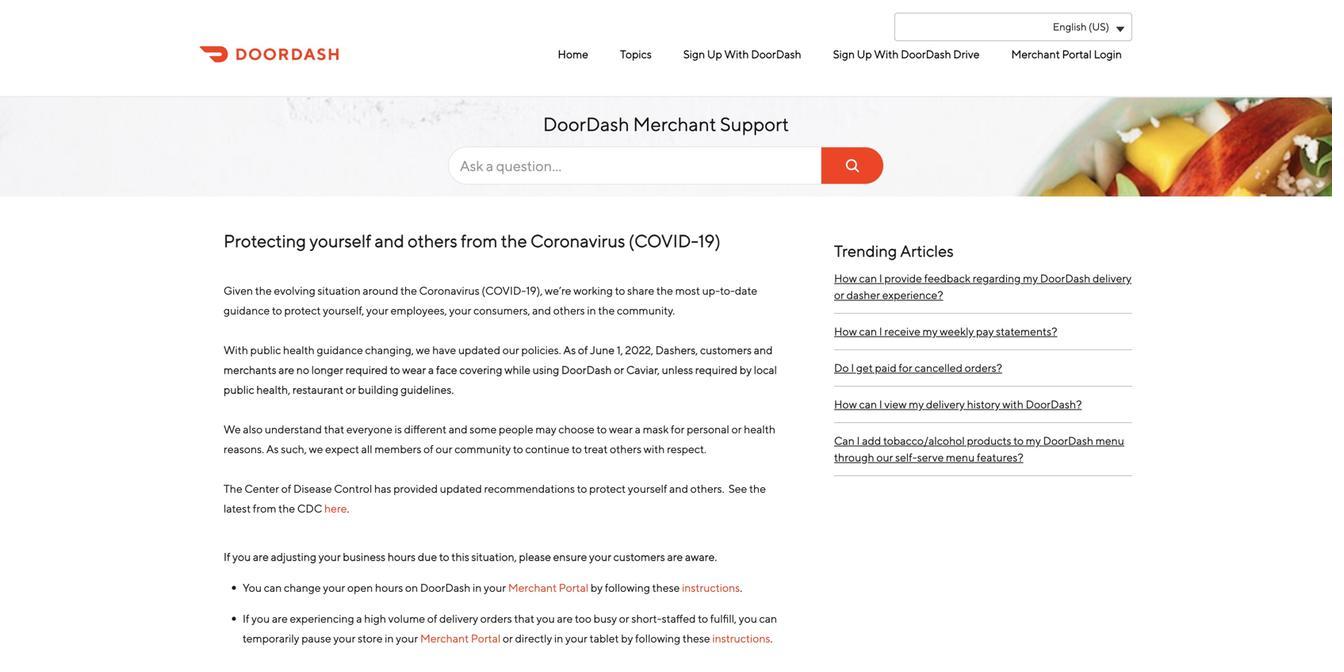 Task type: vqa. For each thing, say whether or not it's contained in the screenshot.
1st 'Q:'
no



Task type: locate. For each thing, give the bounding box(es) containing it.
i inside how can i view my delivery history with doordash? link
[[880, 398, 883, 411]]

0 horizontal spatial wear
[[402, 364, 426, 377]]

can right fulfill,
[[760, 613, 778, 626]]

1 horizontal spatial up
[[857, 48, 872, 61]]

i inside the how can i receive my weekly pay statements? link
[[880, 325, 883, 338]]

2 how from the top
[[835, 325, 857, 338]]

to down with public health guidance changing, we have updated our policies. at the left bottom of page
[[390, 364, 400, 377]]

are inside as of june 1, 2022, dashers, customers and merchants are no longer required to wear a face covering while using doordash or caviar, unless required by local public health, restaurant or building guidelines.
[[279, 364, 294, 377]]

can right you
[[264, 582, 282, 595]]

add
[[862, 435, 882, 448]]

0 vertical spatial if
[[224, 551, 230, 564]]

we're
[[545, 284, 572, 297]]

2 horizontal spatial by
[[740, 364, 752, 377]]

to inside can i add tobacco/alcohol products to my doordash menu through our self-serve menu features?
[[1014, 435, 1024, 448]]

using
[[533, 364, 560, 377]]

1 sign from the left
[[684, 48, 705, 61]]

1 horizontal spatial if
[[243, 613, 249, 626]]

face
[[436, 364, 457, 377]]

others
[[408, 231, 458, 251], [553, 304, 585, 317], [610, 443, 642, 456]]

change
[[284, 582, 321, 595]]

a inside we also understand that everyone is different and some people may choose to wear a mask for personal or health reasons. as such, we expect all members of our community to continue to treat others with respect.
[[635, 423, 641, 436]]

0 vertical spatial customers
[[700, 344, 752, 357]]

i inside can i add tobacco/alcohol products to my doordash menu through our self-serve menu features?
[[857, 435, 860, 448]]

as right policies.
[[564, 344, 576, 357]]

we
[[224, 423, 241, 436]]

1 horizontal spatial merchant portal link
[[508, 582, 589, 595]]

to left this
[[439, 551, 450, 564]]

merchant portal link
[[508, 582, 589, 595], [420, 633, 501, 646]]

1 horizontal spatial protect
[[590, 483, 626, 496]]

can for view
[[859, 398, 877, 411]]

as left such, in the left bottom of the page
[[266, 443, 279, 456]]

2 sign from the left
[[834, 48, 855, 61]]

required right unless at the bottom
[[696, 364, 738, 377]]

merchant down volume
[[420, 633, 469, 646]]

receive
[[885, 325, 921, 338]]

and inside we also understand that everyone is different and some people may choose to wear a mask for personal or health reasons. as such, we expect all members of our community to continue to treat others with respect.
[[449, 423, 468, 436]]

to inside if you are experiencing a high volume of delivery orders that you are too busy or short-staffed to fulfill, you can temporarily pause your store in your
[[698, 613, 708, 626]]

in inside given the evolving situation around the coronavirus (covid-19), we're working to share the most up-to-date guidance to protect yourself, your employees, your consumers, and others in the community.
[[587, 304, 596, 317]]

your
[[366, 304, 389, 317], [449, 304, 472, 317], [319, 551, 341, 564], [589, 551, 612, 564], [323, 582, 345, 595], [484, 582, 506, 595], [334, 633, 356, 646], [396, 633, 418, 646], [566, 633, 588, 646]]

wear left mask
[[609, 423, 633, 436]]

with
[[224, 344, 248, 357]]

0 horizontal spatial protect
[[284, 304, 321, 317]]

1 vertical spatial others
[[553, 304, 585, 317]]

1 vertical spatial as
[[266, 443, 279, 456]]

doordash merchant support
[[543, 113, 789, 136]]

0 horizontal spatial delivery
[[440, 613, 478, 626]]

or down orders
[[503, 633, 513, 646]]

provide
[[885, 272, 923, 285]]

1 vertical spatial instructions
[[713, 633, 771, 646]]

continue
[[526, 443, 570, 456]]

1 horizontal spatial coronavirus
[[531, 231, 626, 251]]

if down latest
[[224, 551, 230, 564]]

1 horizontal spatial health
[[744, 423, 776, 436]]

you can change your open hours on doordash in your merchant portal by following these instructions .
[[243, 582, 743, 595]]

1 horizontal spatial portal
[[559, 582, 589, 595]]

1 vertical spatial merchant portal link
[[420, 633, 501, 646]]

instructions link down fulfill,
[[713, 633, 771, 646]]

0 vertical spatial that
[[324, 423, 344, 436]]

i inside do i get paid for cancelled orders? link
[[851, 362, 855, 375]]

sign for sign up with doordash
[[684, 48, 705, 61]]

0 horizontal spatial a
[[356, 613, 362, 626]]

0 vertical spatial how
[[835, 272, 857, 285]]

business
[[343, 551, 386, 564]]

others down 'we're' in the left top of the page
[[553, 304, 585, 317]]

for inside we also understand that everyone is different and some people may choose to wear a mask for personal or health reasons. as such, we expect all members of our community to continue to treat others with respect.
[[671, 423, 685, 436]]

i inside how can i provide feedback regarding my doordash delivery or dasher experience?
[[880, 272, 883, 285]]

portal
[[1063, 48, 1092, 61], [559, 582, 589, 595], [471, 633, 501, 646]]

1 vertical spatial delivery
[[926, 398, 965, 411]]

portal for login
[[1063, 48, 1092, 61]]

with inside we also understand that everyone is different and some people may choose to wear a mask for personal or health reasons. as such, we expect all members of our community to continue to treat others with respect.
[[644, 443, 665, 456]]

to up 'features?'
[[1014, 435, 1024, 448]]

1 vertical spatial protect
[[590, 483, 626, 496]]

1 required from the left
[[346, 364, 388, 377]]

public up the merchants at bottom left
[[250, 344, 281, 357]]

that up expect
[[324, 423, 344, 436]]

1 how from the top
[[835, 272, 857, 285]]

wear
[[402, 364, 426, 377], [609, 423, 633, 436]]

doordash right on
[[420, 582, 471, 595]]

a inside as of june 1, 2022, dashers, customers and merchants are no longer required to wear a face covering while using doordash or caviar, unless required by local public health, restaurant or building guidelines.
[[428, 364, 434, 377]]

1 horizontal spatial (covid-
[[629, 231, 699, 251]]

1 vertical spatial hours
[[375, 582, 403, 595]]

protect
[[284, 304, 321, 317], [590, 483, 626, 496]]

1 horizontal spatial from
[[461, 231, 498, 251]]

are left no
[[279, 364, 294, 377]]

0 horizontal spatial if
[[224, 551, 230, 564]]

0 horizontal spatial up
[[707, 48, 723, 61]]

2 vertical spatial a
[[356, 613, 362, 626]]

0 horizontal spatial portal
[[471, 633, 501, 646]]

1 horizontal spatial yourself
[[628, 483, 668, 496]]

1 vertical spatial for
[[671, 423, 685, 436]]

for up respect.
[[671, 423, 685, 436]]

and inside given the evolving situation around the coronavirus (covid-19), we're working to share the most up-to-date guidance to protect yourself, your employees, your consumers, and others in the community.
[[532, 304, 551, 317]]

guidance up longer
[[317, 344, 363, 357]]

0 vertical spatial (covid-
[[629, 231, 699, 251]]

0 vertical spatial updated
[[458, 344, 501, 357]]

0 vertical spatial we
[[416, 344, 430, 357]]

we left have
[[416, 344, 430, 357]]

delivery inside how can i provide feedback regarding my doordash delivery or dasher experience?
[[1093, 272, 1132, 285]]

doordash
[[751, 48, 802, 61], [901, 48, 952, 61], [543, 113, 630, 136], [1041, 272, 1091, 285], [562, 364, 612, 377], [1044, 435, 1094, 448], [420, 582, 471, 595]]

2 horizontal spatial delivery
[[1093, 272, 1132, 285]]

0 horizontal spatial from
[[253, 503, 276, 516]]

(covid- for 19),
[[482, 284, 526, 297]]

support
[[720, 113, 789, 136]]

1 vertical spatial .
[[740, 582, 743, 595]]

protect inside the center of disease control has provided updated recommendations to protect yourself and others.  see the latest from the cdc
[[590, 483, 626, 496]]

i
[[880, 272, 883, 285], [880, 325, 883, 338], [851, 362, 855, 375], [880, 398, 883, 411], [857, 435, 860, 448]]

feedback
[[925, 272, 971, 285]]

protecting yourself and others from the coronavirus (covid-19)
[[224, 231, 721, 251]]

1 horizontal spatial customers
[[700, 344, 752, 357]]

wear up the guidelines.
[[402, 364, 426, 377]]

date
[[735, 284, 758, 297]]

for right paid
[[899, 362, 913, 375]]

or left dasher
[[835, 289, 845, 302]]

yourself inside the center of disease control has provided updated recommendations to protect yourself and others.  see the latest from the cdc
[[628, 483, 668, 496]]

can inside how can i provide feedback regarding my doordash delivery or dasher experience?
[[859, 272, 877, 285]]

if inside if you are experiencing a high volume of delivery orders that you are too busy or short-staffed to fulfill, you can temporarily pause your store in your
[[243, 613, 249, 626]]

how for how can i provide feedback regarding my doordash delivery or dasher experience?
[[835, 272, 857, 285]]

store
[[358, 633, 383, 646]]

how up do
[[835, 325, 857, 338]]

1 horizontal spatial menu
[[1096, 435, 1125, 448]]

most
[[676, 284, 700, 297]]

get
[[857, 362, 873, 375]]

health
[[283, 344, 315, 357], [744, 423, 776, 436]]

i right do
[[851, 362, 855, 375]]

2 vertical spatial by
[[621, 633, 633, 646]]

Ask a question... text field
[[448, 147, 884, 185]]

1 horizontal spatial our
[[503, 344, 519, 357]]

we
[[416, 344, 430, 357], [309, 443, 323, 456]]

respect.
[[667, 443, 707, 456]]

1 vertical spatial we
[[309, 443, 323, 456]]

protect down treat
[[590, 483, 626, 496]]

0 horizontal spatial merchant portal link
[[420, 633, 501, 646]]

1 horizontal spatial sign
[[834, 48, 855, 61]]

can left "view"
[[859, 398, 877, 411]]

coronavirus inside given the evolving situation around the coronavirus (covid-19), we're working to share the most up-to-date guidance to protect yourself, your employees, your consumers, and others in the community.
[[419, 284, 480, 297]]

by inside as of june 1, 2022, dashers, customers and merchants are no longer required to wear a face covering while using doordash or caviar, unless required by local public health, restaurant or building guidelines.
[[740, 364, 752, 377]]

your down volume
[[396, 633, 418, 646]]

or right the personal
[[732, 423, 742, 436]]

if down you
[[243, 613, 249, 626]]

to-
[[720, 284, 735, 297]]

0 vertical spatial as
[[564, 344, 576, 357]]

dashers,
[[656, 344, 698, 357]]

coronavirus for from
[[531, 231, 626, 251]]

1 vertical spatial health
[[744, 423, 776, 436]]

portal down english (us) at the right top
[[1063, 48, 1092, 61]]

health up no
[[283, 344, 315, 357]]

that up directly
[[514, 613, 535, 626]]

0 horizontal spatial health
[[283, 344, 315, 357]]

on
[[405, 582, 418, 595]]

situation
[[318, 284, 361, 297]]

(covid- inside given the evolving situation around the coronavirus (covid-19), we're working to share the most up-to-date guidance to protect yourself, your employees, your consumers, and others in the community.
[[482, 284, 526, 297]]

1 horizontal spatial a
[[428, 364, 434, 377]]

2 up from the left
[[857, 48, 872, 61]]

0 vertical spatial protect
[[284, 304, 321, 317]]

1 vertical spatial by
[[591, 582, 603, 595]]

coronavirus
[[531, 231, 626, 251], [419, 284, 480, 297]]

no
[[297, 364, 309, 377]]

updated
[[458, 344, 501, 357], [440, 483, 482, 496]]

to inside the center of disease control has provided updated recommendations to protect yourself and others.  see the latest from the cdc
[[577, 483, 587, 496]]

menu
[[1096, 435, 1125, 448], [946, 451, 975, 464]]

to down treat
[[577, 483, 587, 496]]

2 horizontal spatial others
[[610, 443, 642, 456]]

1 horizontal spatial these
[[683, 633, 711, 646]]

1 horizontal spatial delivery
[[926, 398, 965, 411]]

doordash down doordash?
[[1044, 435, 1094, 448]]

required
[[346, 364, 388, 377], [696, 364, 738, 377]]

of inside as of june 1, 2022, dashers, customers and merchants are no longer required to wear a face covering while using doordash or caviar, unless required by local public health, restaurant or building guidelines.
[[578, 344, 588, 357]]

choose
[[559, 423, 595, 436]]

protect down evolving
[[284, 304, 321, 317]]

0 vertical spatial instructions
[[682, 582, 740, 595]]

our down 'different'
[[436, 443, 453, 456]]

1 horizontal spatial as
[[564, 344, 576, 357]]

how inside how can i provide feedback regarding my doordash delivery or dasher experience?
[[835, 272, 857, 285]]

instructions link down aware.
[[682, 582, 740, 595]]

1 vertical spatial a
[[635, 423, 641, 436]]

as of june 1, 2022, dashers, customers and merchants are no longer required to wear a face covering while using doordash or caviar, unless required by local public health, restaurant or building guidelines.
[[224, 344, 777, 397]]

portal inside menu
[[1063, 48, 1092, 61]]

hours left due
[[388, 551, 416, 564]]

your right employees,
[[449, 304, 472, 317]]

our inside can i add tobacco/alcohol products to my doordash menu through our self-serve menu features?
[[877, 451, 894, 464]]

0 horizontal spatial that
[[324, 423, 344, 436]]

i left add
[[857, 435, 860, 448]]

1 vertical spatial wear
[[609, 423, 633, 436]]

in down working
[[587, 304, 596, 317]]

2 horizontal spatial our
[[877, 451, 894, 464]]

0 horizontal spatial coronavirus
[[419, 284, 480, 297]]

how inside how can i view my delivery history with doordash? link
[[835, 398, 857, 411]]

1 vertical spatial guidance
[[317, 344, 363, 357]]

0 horizontal spatial others
[[408, 231, 458, 251]]

some
[[470, 423, 497, 436]]

merchant portal login link
[[1008, 41, 1126, 67]]

1 vertical spatial if
[[243, 613, 249, 626]]

2 horizontal spatial portal
[[1063, 48, 1092, 61]]

and down 19),
[[532, 304, 551, 317]]

1 horizontal spatial that
[[514, 613, 535, 626]]

sign up with doordash link
[[680, 41, 806, 67]]

0 vertical spatial .
[[347, 503, 349, 516]]

0 vertical spatial coronavirus
[[531, 231, 626, 251]]

guidance down given
[[224, 304, 270, 317]]

doordash up the statements?
[[1041, 272, 1091, 285]]

3 how from the top
[[835, 398, 857, 411]]

delivery inside if you are experiencing a high volume of delivery orders that you are too busy or short-staffed to fulfill, you can temporarily pause your store in your
[[440, 613, 478, 626]]

or right busy at the bottom left
[[619, 613, 630, 626]]

merchant help home image
[[200, 44, 339, 64]]

of
[[578, 344, 588, 357], [424, 443, 434, 456], [281, 483, 291, 496], [427, 613, 437, 626]]

the left cdc
[[279, 503, 295, 516]]

to left share
[[615, 284, 626, 297]]

1 vertical spatial coronavirus
[[419, 284, 480, 297]]

customers inside as of june 1, 2022, dashers, customers and merchants are no longer required to wear a face covering while using doordash or caviar, unless required by local public health, restaurant or building guidelines.
[[700, 344, 752, 357]]

weekly
[[940, 325, 974, 338]]

1 vertical spatial public
[[224, 384, 254, 397]]

can for provide
[[859, 272, 877, 285]]

wear inside as of june 1, 2022, dashers, customers and merchants are no longer required to wear a face covering while using doordash or caviar, unless required by local public health, restaurant or building guidelines.
[[402, 364, 426, 377]]

0 horizontal spatial by
[[591, 582, 603, 595]]

of right center
[[281, 483, 291, 496]]

my right "view"
[[909, 398, 924, 411]]

doordash inside as of june 1, 2022, dashers, customers and merchants are no longer required to wear a face covering while using doordash or caviar, unless required by local public health, restaurant or building guidelines.
[[562, 364, 612, 377]]

from up given the evolving situation around the coronavirus (covid-19), we're working to share the most up-to-date guidance to protect yourself, your employees, your consumers, and others in the community.
[[461, 231, 498, 251]]

0 horizontal spatial our
[[436, 443, 453, 456]]

1 up from the left
[[707, 48, 723, 61]]

0 vertical spatial merchant portal link
[[508, 582, 589, 595]]

can i add tobacco/alcohol products to my doordash menu through our self-serve menu features? link
[[835, 424, 1133, 477]]

yourself down respect.
[[628, 483, 668, 496]]

are left aware.
[[667, 551, 683, 564]]

.
[[347, 503, 349, 516], [740, 582, 743, 595], [771, 633, 773, 646]]

instructions link
[[682, 582, 740, 595], [713, 633, 771, 646]]

to up treat
[[597, 423, 607, 436]]

do i get paid for cancelled orders?
[[835, 362, 1003, 375]]

protect inside given the evolving situation around the coronavirus (covid-19), we're working to share the most up-to-date guidance to protect yourself, your employees, your consumers, and others in the community.
[[284, 304, 321, 317]]

0 horizontal spatial these
[[653, 582, 680, 595]]

if you are experiencing a high volume of delivery orders that you are too busy or short-staffed to fulfill, you can temporarily pause your store in your
[[243, 613, 778, 646]]

and left some
[[449, 423, 468, 436]]

others inside we also understand that everyone is different and some people may choose to wear a mask for personal or health reasons. as such, we expect all members of our community to continue to treat others with respect.
[[610, 443, 642, 456]]

or inside how can i provide feedback regarding my doordash delivery or dasher experience?
[[835, 289, 845, 302]]

your down the around
[[366, 304, 389, 317]]

up for sign up with doordash
[[707, 48, 723, 61]]

sign for sign up with doordash drive
[[834, 48, 855, 61]]

to
[[615, 284, 626, 297], [272, 304, 282, 317], [390, 364, 400, 377], [597, 423, 607, 436], [1014, 435, 1024, 448], [513, 443, 523, 456], [572, 443, 582, 456], [577, 483, 587, 496], [439, 551, 450, 564], [698, 613, 708, 626]]

0 horizontal spatial guidance
[[224, 304, 270, 317]]

or inside we also understand that everyone is different and some people may choose to wear a mask for personal or health reasons. as such, we expect all members of our community to continue to treat others with respect.
[[732, 423, 742, 436]]

these up staffed
[[653, 582, 680, 595]]

covering
[[460, 364, 503, 377]]

trending
[[835, 242, 898, 261]]

2 vertical spatial how
[[835, 398, 857, 411]]

health right the personal
[[744, 423, 776, 436]]

1 horizontal spatial .
[[740, 582, 743, 595]]

your left 'business'
[[319, 551, 341, 564]]

others up employees,
[[408, 231, 458, 251]]

has
[[374, 483, 392, 496]]

a left face
[[428, 364, 434, 377]]

the up 19),
[[501, 231, 527, 251]]

a
[[428, 364, 434, 377], [635, 423, 641, 436], [356, 613, 362, 626]]

our
[[503, 344, 519, 357], [436, 443, 453, 456], [877, 451, 894, 464]]

your right ensure
[[589, 551, 612, 564]]

for
[[899, 362, 913, 375], [671, 423, 685, 436]]

1 vertical spatial menu
[[946, 451, 975, 464]]

or left 'building'
[[346, 384, 356, 397]]

if
[[224, 551, 230, 564], [243, 613, 249, 626]]

merchant
[[1012, 48, 1060, 61], [633, 113, 717, 136], [508, 582, 557, 595], [420, 633, 469, 646]]

from down center
[[253, 503, 276, 516]]

and inside the center of disease control has provided updated recommendations to protect yourself and others.  see the latest from the cdc
[[670, 483, 689, 496]]

0 vertical spatial wear
[[402, 364, 426, 377]]

portal down ensure
[[559, 582, 589, 595]]

Preferred Language, English (US) button
[[895, 13, 1133, 41]]

0 vertical spatial these
[[653, 582, 680, 595]]

merchant portal link down orders
[[420, 633, 501, 646]]

with
[[725, 48, 749, 61], [874, 48, 899, 61], [1003, 398, 1024, 411], [644, 443, 665, 456]]

to inside as of june 1, 2022, dashers, customers and merchants are no longer required to wear a face covering while using doordash or caviar, unless required by local public health, restaurant or building guidelines.
[[390, 364, 400, 377]]

updated for recommendations
[[440, 483, 482, 496]]

up
[[707, 48, 723, 61], [857, 48, 872, 61]]

can inside if you are experiencing a high volume of delivery orders that you are too busy or short-staffed to fulfill, you can temporarily pause your store in your
[[760, 613, 778, 626]]

1 vertical spatial updated
[[440, 483, 482, 496]]

or
[[835, 289, 845, 302], [614, 364, 624, 377], [346, 384, 356, 397], [732, 423, 742, 436], [619, 613, 630, 626], [503, 633, 513, 646]]

required up 'building'
[[346, 364, 388, 377]]

consumers,
[[474, 304, 530, 317]]

0 vertical spatial delivery
[[1093, 272, 1132, 285]]

2 vertical spatial .
[[771, 633, 773, 646]]

and up local
[[754, 344, 773, 357]]

as inside as of june 1, 2022, dashers, customers and merchants are no longer required to wear a face covering while using doordash or caviar, unless required by local public health, restaurant or building guidelines.
[[564, 344, 576, 357]]

we inside we also understand that everyone is different and some people may choose to wear a mask for personal or health reasons. as such, we expect all members of our community to continue to treat others with respect.
[[309, 443, 323, 456]]

updated inside the center of disease control has provided updated recommendations to protect yourself and others.  see the latest from the cdc
[[440, 483, 482, 496]]

our down add
[[877, 451, 894, 464]]

by right tablet
[[621, 633, 633, 646]]

staffed
[[662, 613, 696, 626]]

(covid- up consumers,
[[482, 284, 526, 297]]

tobacco/alcohol
[[884, 435, 965, 448]]

sign
[[684, 48, 705, 61], [834, 48, 855, 61]]

aware.
[[685, 551, 717, 564]]

employees,
[[391, 304, 447, 317]]

i left "view"
[[880, 398, 883, 411]]

0 horizontal spatial as
[[266, 443, 279, 456]]

1 vertical spatial (covid-
[[482, 284, 526, 297]]

while
[[505, 364, 531, 377]]

that inside we also understand that everyone is different and some people may choose to wear a mask for personal or health reasons. as such, we expect all members of our community to continue to treat others with respect.
[[324, 423, 344, 436]]

a inside if you are experiencing a high volume of delivery orders that you are too busy or short-staffed to fulfill, you can temporarily pause your store in your
[[356, 613, 362, 626]]

merchant down please at the left bottom of page
[[508, 582, 557, 595]]

how up can
[[835, 398, 857, 411]]

of right volume
[[427, 613, 437, 626]]

menu
[[444, 41, 1126, 67]]

1 vertical spatial from
[[253, 503, 276, 516]]

yourself up situation
[[310, 231, 372, 251]]

0 horizontal spatial we
[[309, 443, 323, 456]]

serve
[[918, 451, 944, 464]]

public down the merchants at bottom left
[[224, 384, 254, 397]]

of inside if you are experiencing a high volume of delivery orders that you are too busy or short-staffed to fulfill, you can temporarily pause your store in your
[[427, 613, 437, 626]]

building
[[358, 384, 399, 397]]

how up dasher
[[835, 272, 857, 285]]

0 horizontal spatial yourself
[[310, 231, 372, 251]]

(covid- for 19)
[[629, 231, 699, 251]]

guidance inside given the evolving situation around the coronavirus (covid-19), we're working to share the most up-to-date guidance to protect yourself, your employees, your consumers, and others in the community.
[[224, 304, 270, 317]]

1 vertical spatial that
[[514, 613, 535, 626]]

unless
[[662, 364, 693, 377]]

coronavirus up employees,
[[419, 284, 480, 297]]

you
[[243, 582, 262, 595]]

0 horizontal spatial .
[[347, 503, 349, 516]]

i left receive
[[880, 325, 883, 338]]

1 horizontal spatial wear
[[609, 423, 633, 436]]

have
[[432, 344, 456, 357]]



Task type: describe. For each thing, give the bounding box(es) containing it.
busy
[[594, 613, 617, 626]]

doordash inside how can i provide feedback regarding my doordash delivery or dasher experience?
[[1041, 272, 1091, 285]]

the
[[224, 483, 243, 496]]

others.
[[691, 483, 725, 496]]

drive
[[954, 48, 980, 61]]

1 vertical spatial customers
[[614, 551, 665, 564]]

health inside we also understand that everyone is different and some people may choose to wear a mask for personal or health reasons. as such, we expect all members of our community to continue to treat others with respect.
[[744, 423, 776, 436]]

coronavirus for around
[[419, 284, 480, 297]]

can
[[835, 435, 855, 448]]

and inside as of june 1, 2022, dashers, customers and merchants are no longer required to wear a face covering while using doordash or caviar, unless required by local public health, restaurant or building guidelines.
[[754, 344, 773, 357]]

wear inside we also understand that everyone is different and some people may choose to wear a mask for personal or health reasons. as such, we expect all members of our community to continue to treat others with respect.
[[609, 423, 633, 436]]

center
[[245, 483, 279, 496]]

2 horizontal spatial .
[[771, 633, 773, 646]]

trending articles
[[835, 242, 954, 261]]

1 horizontal spatial we
[[416, 344, 430, 357]]

(us)
[[1089, 21, 1110, 33]]

1 vertical spatial these
[[683, 633, 711, 646]]

sign up with doordash drive link
[[830, 41, 984, 67]]

community.
[[617, 304, 675, 317]]

my inside can i add tobacco/alcohol products to my doordash menu through our self-serve menu features?
[[1026, 435, 1041, 448]]

protecting
[[224, 231, 306, 251]]

your down too
[[566, 633, 588, 646]]

that inside if you are experiencing a high volume of delivery orders that you are too busy or short-staffed to fulfill, you can temporarily pause your store in your
[[514, 613, 535, 626]]

2022,
[[625, 344, 654, 357]]

the right given
[[255, 284, 272, 297]]

cancelled
[[915, 362, 963, 375]]

how can i provide feedback regarding my doordash delivery or dasher experience?
[[835, 272, 1132, 302]]

the left most
[[657, 284, 673, 297]]

0 vertical spatial for
[[899, 362, 913, 375]]

members
[[375, 443, 422, 456]]

to left treat
[[572, 443, 582, 456]]

control
[[334, 483, 372, 496]]

others inside given the evolving situation around the coronavirus (covid-19), we're working to share the most up-to-date guidance to protect yourself, your employees, your consumers, and others in the community.
[[553, 304, 585, 317]]

i for receive
[[880, 325, 883, 338]]

of inside the center of disease control has provided updated recommendations to protect yourself and others.  see the latest from the cdc
[[281, 483, 291, 496]]

dasher
[[847, 289, 881, 302]]

menu containing home
[[444, 41, 1126, 67]]

caviar,
[[627, 364, 660, 377]]

can i add tobacco/alcohol products to my doordash menu through our self-serve menu features?
[[835, 435, 1125, 464]]

instructions link for or directly in your tablet by following these
[[713, 633, 771, 646]]

i for view
[[880, 398, 883, 411]]

doordash?
[[1026, 398, 1082, 411]]

are up you
[[253, 551, 269, 564]]

1 horizontal spatial guidance
[[317, 344, 363, 357]]

products
[[967, 435, 1012, 448]]

merchant portal link for by following these
[[508, 582, 589, 595]]

around
[[363, 284, 399, 297]]

home
[[558, 48, 589, 61]]

understand
[[265, 423, 322, 436]]

doordash inside can i add tobacco/alcohol products to my doordash menu through our self-serve menu features?
[[1044, 435, 1094, 448]]

0 horizontal spatial menu
[[946, 451, 975, 464]]

of inside we also understand that everyone is different and some people may choose to wear a mask for personal or health reasons. as such, we expect all members of our community to continue to treat others with respect.
[[424, 443, 434, 456]]

1 vertical spatial following
[[635, 633, 681, 646]]

19),
[[526, 284, 543, 297]]

can for your
[[264, 582, 282, 595]]

doordash left drive
[[901, 48, 952, 61]]

how can i receive my weekly pay statements? link
[[835, 314, 1133, 351]]

orders?
[[965, 362, 1003, 375]]

personal
[[687, 423, 730, 436]]

english (us)
[[1053, 21, 1110, 33]]

please
[[519, 551, 551, 564]]

if for if you are experiencing a high volume of delivery orders that you are too busy or short-staffed to fulfill, you can temporarily pause your store in your
[[243, 613, 249, 626]]

are left too
[[557, 613, 573, 626]]

2 required from the left
[[696, 364, 738, 377]]

how can i view my delivery history with doordash? link
[[835, 387, 1133, 424]]

as inside we also understand that everyone is different and some people may choose to wear a mask for personal or health reasons. as such, we expect all members of our community to continue to treat others with respect.
[[266, 443, 279, 456]]

1 vertical spatial portal
[[559, 582, 589, 595]]

how can i view my delivery history with doordash?
[[835, 398, 1082, 411]]

my inside how can i provide feedback regarding my doordash delivery or dasher experience?
[[1023, 272, 1038, 285]]

orders
[[481, 613, 512, 626]]

here .
[[324, 503, 349, 516]]

0 vertical spatial hours
[[388, 551, 416, 564]]

with public health guidance changing, we have updated our policies.
[[224, 344, 564, 357]]

how can i provide feedback regarding my doordash delivery or dasher experience? link
[[835, 261, 1133, 314]]

such,
[[281, 443, 307, 456]]

and up the around
[[375, 231, 405, 251]]

share
[[628, 284, 655, 297]]

paid
[[875, 362, 897, 375]]

public inside as of june 1, 2022, dashers, customers and merchants are no longer required to wear a face covering while using doordash or caviar, unless required by local public health, restaurant or building guidelines.
[[224, 384, 254, 397]]

sign up with doordash
[[684, 48, 802, 61]]

i for provide
[[880, 272, 883, 285]]

reasons.
[[224, 443, 264, 456]]

you right fulfill,
[[739, 613, 757, 626]]

directly
[[515, 633, 552, 646]]

latest
[[224, 503, 251, 516]]

self-
[[896, 451, 918, 464]]

is
[[395, 423, 402, 436]]

fulfill,
[[711, 613, 737, 626]]

from inside the center of disease control has provided updated recommendations to protect yourself and others.  see the latest from the cdc
[[253, 503, 276, 516]]

guidelines.
[[401, 384, 454, 397]]

longer
[[312, 364, 344, 377]]

0 vertical spatial following
[[605, 582, 650, 595]]

disease
[[294, 483, 332, 496]]

in down if you are adjusting your business hours due to this situation, please ensure your customers are aware.
[[473, 582, 482, 595]]

provided
[[394, 483, 438, 496]]

if you are adjusting your business hours due to this situation, please ensure your customers are aware.
[[224, 551, 717, 564]]

cdc
[[297, 503, 322, 516]]

the right others.
[[750, 483, 766, 496]]

up for sign up with doordash drive
[[857, 48, 872, 61]]

updated for our
[[458, 344, 501, 357]]

sign up with doordash drive
[[834, 48, 980, 61]]

19)
[[699, 231, 721, 251]]

in right directly
[[554, 633, 563, 646]]

experience?
[[883, 289, 944, 302]]

evolving
[[274, 284, 316, 297]]

0 vertical spatial public
[[250, 344, 281, 357]]

ensure
[[553, 551, 587, 564]]

doordash up support
[[751, 48, 802, 61]]

0 vertical spatial health
[[283, 344, 315, 357]]

articles
[[901, 242, 954, 261]]

english
[[1053, 21, 1087, 33]]

can for receive
[[859, 325, 877, 338]]

merchant up ask a question... text box at the top
[[633, 113, 717, 136]]

merchant portal or directly in your tablet by following these instructions .
[[420, 633, 773, 646]]

how can i receive my weekly pay statements?
[[835, 325, 1058, 338]]

people
[[499, 423, 534, 436]]

or inside if you are experiencing a high volume of delivery orders that you are too busy or short-staffed to fulfill, you can temporarily pause your store in your
[[619, 613, 630, 626]]

yourself,
[[323, 304, 364, 317]]

topics
[[620, 48, 652, 61]]

portal for or
[[471, 633, 501, 646]]

merchant portal link for or directly in your tablet by following these
[[420, 633, 501, 646]]

history
[[967, 398, 1001, 411]]

may
[[536, 423, 557, 436]]

we also understand that everyone is different and some people may choose to wear a mask for personal or health reasons. as such, we expect all members of our community to continue to treat others with respect.
[[224, 423, 776, 456]]

due
[[418, 551, 437, 564]]

home link
[[554, 41, 593, 67]]

policies.
[[522, 344, 561, 357]]

are up temporarily
[[272, 613, 288, 626]]

you up directly
[[537, 613, 555, 626]]

do
[[835, 362, 849, 375]]

community
[[455, 443, 511, 456]]

temporarily
[[243, 633, 299, 646]]

instructions link for by following these
[[682, 582, 740, 595]]

my left weekly
[[923, 325, 938, 338]]

our inside we also understand that everyone is different and some people may choose to wear a mask for personal or health reasons. as such, we expect all members of our community to continue to treat others with respect.
[[436, 443, 453, 456]]

the center of disease control has provided updated recommendations to protect yourself and others.  see the latest from the cdc
[[224, 483, 766, 516]]

mask
[[643, 423, 669, 436]]

you up you
[[233, 551, 251, 564]]

treat
[[584, 443, 608, 456]]

to down the people
[[513, 443, 523, 456]]

delivery for if you are experiencing a high volume of delivery orders that you are too busy or short-staffed to fulfill, you can temporarily pause your store in your
[[440, 613, 478, 626]]

volume
[[388, 613, 425, 626]]

merchant inside menu
[[1012, 48, 1060, 61]]

also
[[243, 423, 263, 436]]

your left open
[[323, 582, 345, 595]]

up-
[[703, 284, 720, 297]]

doordash down home link
[[543, 113, 630, 136]]

delivery for how can i provide feedback regarding my doordash delivery or dasher experience?
[[1093, 272, 1132, 285]]

you up temporarily
[[252, 613, 270, 626]]

your left store
[[334, 633, 356, 646]]

to down evolving
[[272, 304, 282, 317]]

merchants
[[224, 364, 277, 377]]

or down 1,
[[614, 364, 624, 377]]

the down working
[[598, 304, 615, 317]]

the up employees,
[[401, 284, 417, 297]]

june
[[590, 344, 615, 357]]

how for how can i receive my weekly pay statements?
[[835, 325, 857, 338]]

0 vertical spatial yourself
[[310, 231, 372, 251]]

do i get paid for cancelled orders? link
[[835, 351, 1133, 387]]

if for if you are adjusting your business hours due to this situation, please ensure your customers are aware.
[[224, 551, 230, 564]]

your down situation,
[[484, 582, 506, 595]]

how for how can i view my delivery history with doordash?
[[835, 398, 857, 411]]

in inside if you are experiencing a high volume of delivery orders that you are too busy or short-staffed to fulfill, you can temporarily pause your store in your
[[385, 633, 394, 646]]



